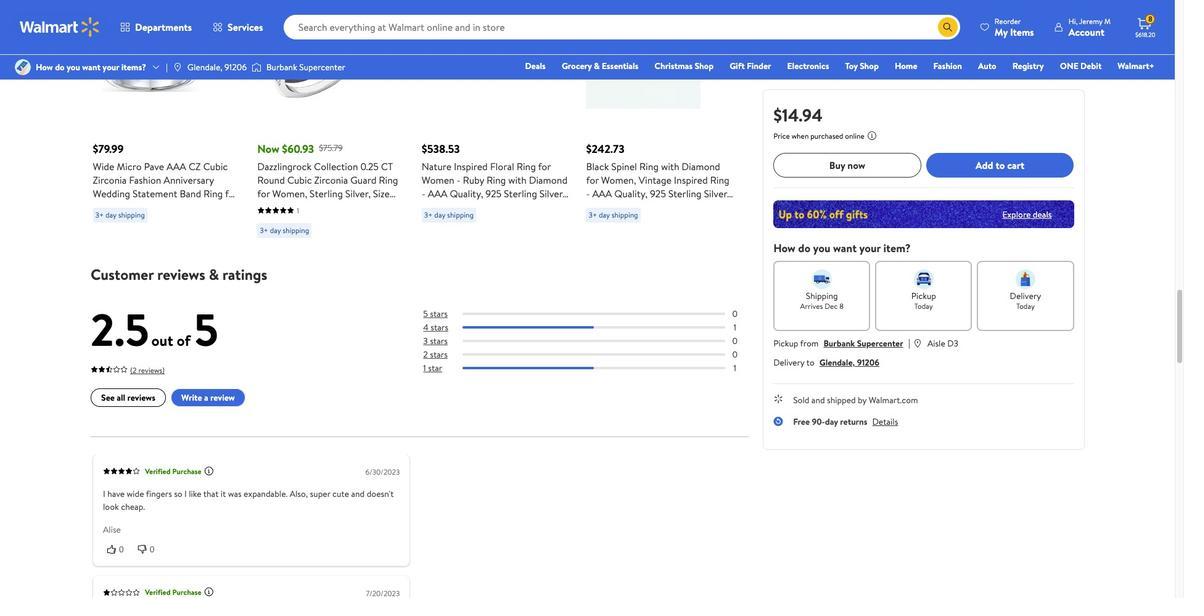 Task type: locate. For each thing, give the bounding box(es) containing it.
inspired right vintage
[[674, 173, 708, 187]]

women, down dazzlingrock
[[273, 187, 308, 200]]

2 purchase from the top
[[172, 587, 201, 598]]

to down from
[[807, 357, 815, 369]]

want for item?
[[834, 241, 857, 256]]

d3
[[948, 338, 959, 350]]

925 down micro
[[128, 200, 144, 214]]

2 us from the left
[[587, 200, 599, 214]]

to left cart
[[996, 158, 1006, 172]]

1 today from the left
[[915, 301, 934, 312]]

diamond right vintage
[[682, 160, 721, 173]]

3+ inside $242.73 black spinel ring with diamond for women, vintage inspired ring - aaa quality, 925 sterling silver, us 6.00 3+ day shipping
[[589, 210, 597, 220]]

details
[[873, 416, 899, 428]]

0 for 2 stars
[[733, 349, 738, 361]]

delivery down intent image for delivery
[[1011, 290, 1042, 302]]

0 for 5 stars
[[733, 308, 738, 320]]

shop right 'toy'
[[860, 60, 879, 72]]

guard
[[351, 173, 377, 187]]

1 horizontal spatial -
[[457, 173, 461, 187]]

customer
[[90, 264, 153, 285]]

purchased
[[811, 131, 844, 141]]

& left ratings
[[209, 264, 219, 285]]

 image for how do you want your items?
[[15, 59, 31, 75]]

zirconia inside 'now $60.93 $75.79 dazzlingrock collection 0.25 ct round cubic zirconia guard ring for women, sterling silver, size 8.5'
[[314, 173, 348, 187]]

0 horizontal spatial  image
[[15, 59, 31, 75]]

1 us from the left
[[422, 200, 434, 214]]

1 horizontal spatial you
[[814, 241, 831, 256]]

0 horizontal spatial do
[[55, 61, 65, 73]]

stars right '3'
[[430, 335, 448, 347]]

for right floral
[[538, 160, 551, 173]]

1 vertical spatial women
[[93, 200, 126, 214]]

0 horizontal spatial with
[[509, 173, 527, 187]]

$79.99
[[93, 141, 124, 156]]

$538.53 nature inspired floral ring for women - ruby ring with diamond - aaa quality, 925 sterling silver, us 4.00 3+ day shipping
[[422, 141, 568, 220]]

verified purchase left verified purchase information icon
[[145, 587, 201, 598]]

shipping inside $242.73 black spinel ring with diamond for women, vintage inspired ring - aaa quality, 925 sterling silver, us 6.00 3+ day shipping
[[612, 210, 639, 220]]

- inside $242.73 black spinel ring with diamond for women, vintage inspired ring - aaa quality, 925 sterling silver, us 6.00 3+ day shipping
[[587, 187, 590, 200]]

day down the nature
[[435, 210, 446, 220]]

1 vertical spatial you
[[814, 241, 831, 256]]

0 horizontal spatial inspired
[[454, 160, 488, 173]]

verified purchase information image
[[204, 587, 214, 597]]

today down intent image for pickup
[[915, 301, 934, 312]]

1 vertical spatial glendale,
[[820, 357, 856, 369]]

essentials
[[602, 60, 639, 72]]

was
[[228, 488, 241, 500]]

5
[[194, 298, 218, 360], [423, 308, 428, 320]]

finder
[[747, 60, 772, 72]]

with inside $242.73 black spinel ring with diamond for women, vintage inspired ring - aaa quality, 925 sterling silver, us 6.00 3+ day shipping
[[662, 160, 680, 173]]

aaa down the nature
[[428, 187, 448, 200]]

8 right dec
[[840, 301, 844, 312]]

925
[[486, 187, 502, 200], [650, 187, 666, 200], [128, 200, 144, 214]]

fashion inside $79.99 wide micro pave aaa cz cubic zirconia fashion anniversary wedding statement band ring for women 925 sterling silver 3+ day shipping
[[129, 173, 161, 187]]

grocery & essentials
[[562, 60, 639, 72]]

1 horizontal spatial 91206
[[858, 357, 880, 369]]

deals
[[1034, 208, 1053, 221]]

ratings
[[222, 264, 267, 285]]

1 vertical spatial verified
[[145, 587, 170, 598]]

0 horizontal spatial &
[[209, 264, 219, 285]]

and right sold
[[812, 394, 826, 407]]

- left 6.00
[[587, 187, 590, 200]]

0 vertical spatial supercenter
[[299, 61, 346, 73]]

0 horizontal spatial |
[[166, 61, 168, 73]]

free
[[794, 416, 810, 428]]

 image right glendale, 91206
[[252, 61, 262, 73]]

4 product group from the left
[[587, 0, 734, 243]]

 image
[[15, 59, 31, 75], [252, 61, 262, 73]]

diamond right floral
[[529, 173, 568, 187]]

verified left verified purchase information icon
[[145, 587, 170, 598]]

items
[[1011, 25, 1035, 39]]

0 horizontal spatial your
[[103, 61, 119, 73]]

shop down "next slide for products you may also like list" icon
[[695, 60, 714, 72]]

today inside pickup today
[[915, 301, 934, 312]]

i have wide fingers so i like that it was expandable. also, super cute and doesn't look cheap.
[[103, 488, 394, 513]]

8.5
[[257, 200, 270, 214]]

0 horizontal spatial 5
[[194, 298, 218, 360]]

shop inside toy shop link
[[860, 60, 879, 72]]

your for items?
[[103, 61, 119, 73]]

for down dazzlingrock
[[257, 187, 270, 200]]

departments button
[[110, 12, 202, 42]]

for left 8.5
[[225, 187, 238, 200]]

zirconia
[[93, 173, 127, 187], [314, 173, 348, 187]]

from
[[801, 338, 819, 350]]

1 horizontal spatial how
[[774, 241, 796, 256]]

91206 down burbank supercenter button
[[858, 357, 880, 369]]

one
[[1061, 60, 1079, 72]]

and inside i have wide fingers so i like that it was expandable. also, super cute and doesn't look cheap.
[[351, 488, 365, 500]]

collection
[[314, 160, 358, 173]]

1 horizontal spatial cubic
[[287, 173, 312, 187]]

zirconia inside $79.99 wide micro pave aaa cz cubic zirconia fashion anniversary wedding statement band ring for women 925 sterling silver 3+ day shipping
[[93, 173, 127, 187]]

m
[[1105, 16, 1111, 26]]

1 horizontal spatial us
[[587, 200, 599, 214]]

of
[[177, 330, 190, 351]]

product group containing $242.73
[[587, 0, 734, 243]]

0 vertical spatial reviews
[[157, 264, 205, 285]]

fashion
[[934, 60, 963, 72], [129, 173, 161, 187]]

your for item?
[[860, 241, 881, 256]]

1 star
[[423, 362, 442, 375]]

verified purchase up so
[[145, 466, 201, 477]]

shipping inside "$538.53 nature inspired floral ring for women - ruby ring with diamond - aaa quality, 925 sterling silver, us 4.00 3+ day shipping"
[[447, 210, 474, 220]]

1 horizontal spatial 925
[[486, 187, 502, 200]]

fashion link
[[929, 59, 968, 73]]

a
[[204, 392, 208, 404]]

supercenter inside pickup from burbank supercenter |
[[858, 338, 904, 350]]

1 horizontal spatial shop
[[860, 60, 879, 72]]

inspired left floral
[[454, 160, 488, 173]]

1 horizontal spatial pickup
[[912, 290, 937, 302]]

2 verified from the top
[[145, 587, 170, 598]]

1 shop from the left
[[695, 60, 714, 72]]

0 horizontal spatial 91206
[[225, 61, 247, 73]]

1 progress bar from the top
[[463, 313, 725, 315]]

aaa down black
[[593, 187, 612, 200]]

want for items?
[[82, 61, 101, 73]]

home
[[895, 60, 918, 72]]

delivery for today
[[1011, 290, 1042, 302]]

verified up fingers
[[145, 466, 170, 477]]

women, up 6.00
[[602, 173, 637, 187]]

sterling
[[310, 187, 343, 200], [504, 187, 537, 200], [669, 187, 702, 200], [146, 200, 179, 214]]

cubic right round
[[287, 173, 312, 187]]

reviews right customer
[[157, 264, 205, 285]]

2 progress bar from the top
[[463, 326, 725, 329]]

| right items? at the top
[[166, 61, 168, 73]]

1 horizontal spatial women
[[422, 173, 455, 187]]

2 today from the left
[[1017, 301, 1036, 312]]

want left items? at the top
[[82, 61, 101, 73]]

write a review
[[181, 392, 235, 404]]

cubic right the cz
[[203, 160, 228, 173]]

3 silver, from the left
[[704, 187, 730, 200]]

0 horizontal spatial quality,
[[450, 187, 484, 200]]

stars for 2 stars
[[430, 349, 448, 361]]

delivery down from
[[774, 357, 805, 369]]

verified
[[145, 466, 170, 477], [145, 587, 170, 598]]

$538.53
[[422, 141, 460, 156]]

0 vertical spatial and
[[812, 394, 826, 407]]

3 progress bar from the top
[[463, 340, 725, 342]]

$14.94
[[774, 103, 823, 127]]

micro
[[117, 160, 142, 173]]

reviews inside see all reviews link
[[127, 392, 155, 404]]

0 vertical spatial 91206
[[225, 61, 247, 73]]

1 vertical spatial reviews
[[127, 392, 155, 404]]

2 verified purchase from the top
[[145, 587, 201, 598]]

0 vertical spatial delivery
[[1011, 290, 1042, 302]]

0 horizontal spatial delivery
[[774, 357, 805, 369]]

day inside "$538.53 nature inspired floral ring for women - ruby ring with diamond - aaa quality, 925 sterling silver, us 4.00 3+ day shipping"
[[435, 210, 446, 220]]

verified purchase for verified purchase information image
[[145, 466, 201, 477]]

1 vertical spatial do
[[799, 241, 811, 256]]

alise
[[103, 524, 121, 536]]

0 vertical spatial glendale,
[[188, 61, 223, 73]]

glendale, down pickup from burbank supercenter |
[[820, 357, 856, 369]]

you
[[67, 61, 80, 73], [814, 241, 831, 256]]

zirconia down $75.79
[[314, 173, 348, 187]]

christmas
[[655, 60, 693, 72]]

1 horizontal spatial do
[[799, 241, 811, 256]]

0 horizontal spatial i
[[103, 488, 105, 500]]

5 right of
[[194, 298, 218, 360]]

1 zirconia from the left
[[93, 173, 127, 187]]

shipping down ruby
[[447, 210, 474, 220]]

0 horizontal spatial how
[[36, 61, 53, 73]]

walmart+ link
[[1113, 59, 1161, 73]]

purchase left verified purchase information image
[[172, 466, 201, 477]]

day inside $79.99 wide micro pave aaa cz cubic zirconia fashion anniversary wedding statement band ring for women 925 sterling silver 3+ day shipping
[[106, 210, 117, 220]]

shop inside christmas shop link
[[695, 60, 714, 72]]

1 vertical spatial verified purchase
[[145, 587, 201, 598]]

stars right 4
[[431, 321, 448, 334]]

want
[[82, 61, 101, 73], [834, 241, 857, 256]]

want left item?
[[834, 241, 857, 256]]

gift finder link
[[725, 59, 777, 73]]

1 purchase from the top
[[172, 466, 201, 477]]

sold and shipped by walmart.com
[[794, 394, 919, 407]]

add to favorites list, nature inspired floral ring for women - ruby ring with diamond - aaa quality, 925 sterling silver, us 4.00 image
[[517, 0, 532, 14]]

0 vertical spatial 8
[[1149, 14, 1153, 24]]

1 horizontal spatial 8
[[1149, 14, 1153, 24]]

purchase left verified purchase information icon
[[172, 587, 201, 598]]

1 horizontal spatial with
[[662, 160, 680, 173]]

925 inside "$538.53 nature inspired floral ring for women - ruby ring with diamond - aaa quality, 925 sterling silver, us 4.00 3+ day shipping"
[[486, 187, 502, 200]]

0 button down cheap.
[[133, 544, 164, 556]]

stars up the 4 stars
[[430, 308, 448, 320]]

3+ down 8.5
[[260, 225, 268, 235]]

0 horizontal spatial reviews
[[127, 392, 155, 404]]

0 horizontal spatial 925
[[128, 200, 144, 214]]

aaa left the cz
[[167, 160, 186, 173]]

0 horizontal spatial diamond
[[529, 173, 568, 187]]

day
[[106, 210, 117, 220], [435, 210, 446, 220], [599, 210, 610, 220], [270, 225, 281, 235], [826, 416, 839, 428]]

like
[[189, 488, 201, 500]]

delivery to glendale, 91206
[[774, 357, 880, 369]]

0 button down alise
[[103, 544, 133, 556]]

shipping
[[806, 290, 838, 302]]

pickup down intent image for pickup
[[912, 290, 937, 302]]

black spinel ring with diamond for women, vintage inspired ring - aaa quality, 925 sterling silver, us 6.00 image
[[587, 0, 701, 108]]

0 vertical spatial purchase
[[172, 466, 201, 477]]

today for pickup
[[915, 301, 934, 312]]

1 horizontal spatial glendale,
[[820, 357, 856, 369]]

0 horizontal spatial cubic
[[203, 160, 228, 173]]

1 vertical spatial supercenter
[[858, 338, 904, 350]]

1 horizontal spatial  image
[[252, 61, 262, 73]]

add to favorites list, black spinel ring with diamond for women, vintage inspired ring - aaa quality, 925 sterling silver, us 6.00 image
[[682, 0, 696, 14]]

pickup left from
[[774, 338, 799, 350]]

- left "4.00"
[[422, 187, 426, 200]]

2 shop from the left
[[860, 60, 879, 72]]

so
[[174, 488, 182, 500]]

us left "4.00"
[[422, 200, 434, 214]]

0 vertical spatial fashion
[[934, 60, 963, 72]]

departments
[[135, 20, 192, 34]]

 image
[[173, 62, 183, 72]]

glendale,
[[188, 61, 223, 73], [820, 357, 856, 369]]

progress bar for 2 stars
[[463, 354, 725, 356]]

0 horizontal spatial women
[[93, 200, 126, 214]]

women down wide
[[93, 200, 126, 214]]

progress bar
[[463, 313, 725, 315], [463, 326, 725, 329], [463, 340, 725, 342], [463, 354, 725, 356], [463, 367, 725, 370]]

0 vertical spatial pickup
[[912, 290, 937, 302]]

3+ down 'wedding'
[[95, 210, 104, 220]]

arrives
[[801, 301, 824, 312]]

0 horizontal spatial women,
[[273, 187, 308, 200]]

1 vertical spatial fashion
[[129, 173, 161, 187]]

registry
[[1013, 60, 1045, 72]]

for inside $242.73 black spinel ring with diamond for women, vintage inspired ring - aaa quality, 925 sterling silver, us 6.00 3+ day shipping
[[587, 173, 599, 187]]

4 progress bar from the top
[[463, 354, 725, 356]]

day down black
[[599, 210, 610, 220]]

1 horizontal spatial burbank
[[824, 338, 856, 350]]

with right ruby
[[509, 173, 527, 187]]

us inside "$538.53 nature inspired floral ring for women - ruby ring with diamond - aaa quality, 925 sterling silver, us 4.00 3+ day shipping"
[[422, 200, 434, 214]]

3+ left "4.00"
[[424, 210, 433, 220]]

1 horizontal spatial i
[[184, 488, 187, 500]]

0 vertical spatial to
[[996, 158, 1006, 172]]

0 vertical spatial verified
[[145, 466, 170, 477]]

pickup inside pickup from burbank supercenter |
[[774, 338, 799, 350]]

do for how do you want your items?
[[55, 61, 65, 73]]

1 i from the left
[[103, 488, 105, 500]]

your left item?
[[860, 241, 881, 256]]

today inside delivery today
[[1017, 301, 1036, 312]]

0 horizontal spatial shop
[[695, 60, 714, 72]]

anniversary
[[164, 173, 214, 187]]

do down walmart image
[[55, 61, 65, 73]]

product group containing $538.53
[[422, 0, 569, 243]]

5 progress bar from the top
[[463, 367, 725, 370]]

3+ inside $79.99 wide micro pave aaa cz cubic zirconia fashion anniversary wedding statement band ring for women 925 sterling silver 3+ day shipping
[[95, 210, 104, 220]]

reorder
[[995, 16, 1022, 26]]

1 horizontal spatial quality,
[[615, 187, 648, 200]]

pickup for pickup from burbank supercenter |
[[774, 338, 799, 350]]

1 vertical spatial &
[[209, 264, 219, 285]]

and
[[812, 394, 826, 407], [351, 488, 365, 500]]

1 horizontal spatial aaa
[[428, 187, 448, 200]]

2 horizontal spatial silver,
[[704, 187, 730, 200]]

1 horizontal spatial delivery
[[1011, 290, 1042, 302]]

reviews right all at the bottom of the page
[[127, 392, 155, 404]]

women up "4.00"
[[422, 173, 455, 187]]

0 horizontal spatial to
[[807, 357, 815, 369]]

sterling inside $242.73 black spinel ring with diamond for women, vintage inspired ring - aaa quality, 925 sterling silver, us 6.00 3+ day shipping
[[669, 187, 702, 200]]

zirconia down $79.99
[[93, 173, 127, 187]]

$242.73 black spinel ring with diamond for women, vintage inspired ring - aaa quality, 925 sterling silver, us 6.00 3+ day shipping
[[587, 141, 730, 220]]

2 zirconia from the left
[[314, 173, 348, 187]]

star
[[428, 362, 442, 375]]

0 vertical spatial verified purchase
[[145, 466, 201, 477]]

1 vertical spatial |
[[909, 336, 911, 350]]

cute
[[332, 488, 349, 500]]

0 vertical spatial you
[[67, 61, 80, 73]]

quality, down the nature
[[450, 187, 484, 200]]

product group containing now $60.93
[[257, 0, 405, 243]]

1 verified purchase from the top
[[145, 466, 201, 477]]

day left returns
[[826, 416, 839, 428]]

deals link
[[520, 59, 552, 73]]

2 horizontal spatial aaa
[[593, 187, 612, 200]]

with right "spinel"
[[662, 160, 680, 173]]

cart
[[1008, 158, 1025, 172]]

925 right ruby
[[486, 187, 502, 200]]

1 vertical spatial how
[[774, 241, 796, 256]]

91206 down services popup button
[[225, 61, 247, 73]]

0 horizontal spatial and
[[351, 488, 365, 500]]

you down walmart image
[[67, 61, 80, 73]]

0 horizontal spatial 8
[[840, 301, 844, 312]]

it
[[221, 488, 226, 500]]

do up shipping
[[799, 241, 811, 256]]

for down $242.73
[[587, 173, 599, 187]]

0 vertical spatial women
[[422, 173, 455, 187]]

3 product group from the left
[[422, 0, 569, 243]]

ring inside $79.99 wide micro pave aaa cz cubic zirconia fashion anniversary wedding statement band ring for women 925 sterling silver 3+ day shipping
[[204, 187, 223, 200]]

90-
[[812, 416, 826, 428]]

0 horizontal spatial supercenter
[[299, 61, 346, 73]]

1 vertical spatial your
[[860, 241, 881, 256]]

i left have
[[103, 488, 105, 500]]

your left items? at the top
[[103, 61, 119, 73]]

shipping down 'wedding'
[[118, 210, 145, 220]]

cubic inside 'now $60.93 $75.79 dazzlingrock collection 0.25 ct round cubic zirconia guard ring for women, sterling silver, size 8.5'
[[287, 173, 312, 187]]

wide
[[93, 160, 115, 173]]

1 horizontal spatial want
[[834, 241, 857, 256]]

quality, inside $242.73 black spinel ring with diamond for women, vintage inspired ring - aaa quality, 925 sterling silver, us 6.00 3+ day shipping
[[615, 187, 648, 200]]

silver, inside "$538.53 nature inspired floral ring for women - ruby ring with diamond - aaa quality, 925 sterling silver, us 4.00 3+ day shipping"
[[540, 187, 565, 200]]

1 vertical spatial pickup
[[774, 338, 799, 350]]

2 product group from the left
[[257, 0, 405, 243]]

cubic inside $79.99 wide micro pave aaa cz cubic zirconia fashion anniversary wedding statement band ring for women 925 sterling silver 3+ day shipping
[[203, 160, 228, 173]]

0 vertical spatial burbank
[[267, 61, 297, 73]]

8 up $618.20
[[1149, 14, 1153, 24]]

1 vertical spatial want
[[834, 241, 857, 256]]

1 inside product group
[[297, 205, 299, 216]]

1 horizontal spatial inspired
[[674, 173, 708, 187]]

1 horizontal spatial diamond
[[682, 160, 721, 173]]

1 quality, from the left
[[450, 187, 484, 200]]

up to sixty percent off deals. shop now. image
[[774, 201, 1075, 228]]

& right grocery
[[594, 60, 600, 72]]

with inside "$538.53 nature inspired floral ring for women - ruby ring with diamond - aaa quality, 925 sterling silver, us 4.00 3+ day shipping"
[[509, 173, 527, 187]]

stars right 2
[[430, 349, 448, 361]]

2 horizontal spatial -
[[587, 187, 590, 200]]

1 horizontal spatial silver,
[[540, 187, 565, 200]]

2
[[423, 349, 428, 361]]

1 horizontal spatial and
[[812, 394, 826, 407]]

sterling inside 'now $60.93 $75.79 dazzlingrock collection 0.25 ct round cubic zirconia guard ring for women, sterling silver, size 8.5'
[[310, 187, 343, 200]]

gift finder
[[730, 60, 772, 72]]

0 horizontal spatial today
[[915, 301, 934, 312]]

today down intent image for delivery
[[1017, 301, 1036, 312]]

stars for 5 stars
[[430, 308, 448, 320]]

one debit link
[[1055, 59, 1108, 73]]

1 vertical spatial purchase
[[172, 587, 201, 598]]

1 horizontal spatial reviews
[[157, 264, 205, 285]]

1 vertical spatial delivery
[[774, 357, 805, 369]]

burbank
[[267, 61, 297, 73], [824, 338, 856, 350]]

for inside $79.99 wide micro pave aaa cz cubic zirconia fashion anniversary wedding statement band ring for women 925 sterling silver 3+ day shipping
[[225, 187, 238, 200]]

(2 reviews) link
[[90, 363, 165, 376]]

i right so
[[184, 488, 187, 500]]

quality, down "spinel"
[[615, 187, 648, 200]]

product group
[[93, 0, 240, 243], [257, 0, 405, 243], [422, 0, 569, 243], [587, 0, 734, 243]]

0 horizontal spatial silver,
[[345, 187, 371, 200]]

add to favorites list, dazzlingrock collection 0.25 ct round cubic zirconia guard ring for women, sterling silver, size 8.5 image
[[352, 0, 367, 14]]

0 horizontal spatial pickup
[[774, 338, 799, 350]]

2 quality, from the left
[[615, 187, 648, 200]]

8 inside shipping arrives dec 8
[[840, 301, 844, 312]]

3+ inside "$538.53 nature inspired floral ring for women - ruby ring with diamond - aaa quality, 925 sterling silver, us 4.00 3+ day shipping"
[[424, 210, 433, 220]]

0 vertical spatial do
[[55, 61, 65, 73]]

out
[[151, 330, 173, 351]]

1 vertical spatial 8
[[840, 301, 844, 312]]

you up intent image for shipping
[[814, 241, 831, 256]]

0 horizontal spatial want
[[82, 61, 101, 73]]

1 product group from the left
[[93, 0, 240, 243]]

1 vertical spatial and
[[351, 488, 365, 500]]

3+ left 6.00
[[589, 210, 597, 220]]

inspired inside "$538.53 nature inspired floral ring for women - ruby ring with diamond - aaa quality, 925 sterling silver, us 4.00 3+ day shipping"
[[454, 160, 488, 173]]

how for how do you want your item?
[[774, 241, 796, 256]]

to inside button
[[996, 158, 1006, 172]]

8
[[1149, 14, 1153, 24], [840, 301, 844, 312]]

day down 'wedding'
[[106, 210, 117, 220]]

silver
[[182, 200, 205, 214]]

5 up 4
[[423, 308, 428, 320]]

1 silver, from the left
[[345, 187, 371, 200]]

2 silver, from the left
[[540, 187, 565, 200]]

and right "cute"
[[351, 488, 365, 500]]

$75.79
[[319, 142, 343, 154]]

shipping down "spinel"
[[612, 210, 639, 220]]

0 horizontal spatial us
[[422, 200, 434, 214]]

verified for verified purchase information image
[[145, 466, 170, 477]]

progress bar for 3 stars
[[463, 340, 725, 342]]

aisle d3
[[928, 338, 959, 350]]

do for how do you want your item?
[[799, 241, 811, 256]]

see
[[101, 392, 114, 404]]

1 verified from the top
[[145, 466, 170, 477]]

today
[[915, 301, 934, 312], [1017, 301, 1036, 312]]

glendale, down services popup button
[[188, 61, 223, 73]]

inspired inside $242.73 black spinel ring with diamond for women, vintage inspired ring - aaa quality, 925 sterling silver, us 6.00 3+ day shipping
[[674, 173, 708, 187]]

burbank up glendale, 91206 button
[[824, 338, 856, 350]]

us left 6.00
[[587, 200, 599, 214]]

1 horizontal spatial zirconia
[[314, 173, 348, 187]]

(2 reviews)
[[130, 365, 165, 376]]

925 right 6.00
[[650, 187, 666, 200]]

registry link
[[1008, 59, 1050, 73]]

ring
[[517, 160, 536, 173], [640, 160, 659, 173], [379, 173, 398, 187], [487, 173, 506, 187], [711, 173, 730, 187], [204, 187, 223, 200]]

burbank down services popup button
[[267, 61, 297, 73]]

- left ruby
[[457, 173, 461, 187]]

| left aisle
[[909, 336, 911, 350]]

 image down walmart image
[[15, 59, 31, 75]]



Task type: vqa. For each thing, say whether or not it's contained in the screenshot.
The Ratings
yes



Task type: describe. For each thing, give the bounding box(es) containing it.
how for how do you want your items?
[[36, 61, 53, 73]]

progress bar for 4 stars
[[463, 326, 725, 329]]

by
[[859, 394, 867, 407]]

glendale, 91206
[[188, 61, 247, 73]]

grocery
[[562, 60, 592, 72]]

cz
[[189, 160, 201, 173]]

size
[[373, 187, 390, 200]]

0 horizontal spatial -
[[422, 187, 426, 200]]

super
[[310, 488, 330, 500]]

0 horizontal spatial glendale,
[[188, 61, 223, 73]]

price when purchased online
[[774, 131, 865, 141]]

women, inside $242.73 black spinel ring with diamond for women, vintage inspired ring - aaa quality, 925 sterling silver, us 6.00 3+ day shipping
[[602, 173, 637, 187]]

deals
[[525, 60, 546, 72]]

buy now
[[830, 158, 866, 172]]

statement
[[133, 187, 177, 200]]

one debit
[[1061, 60, 1102, 72]]

you for how do you want your items?
[[67, 61, 80, 73]]

1 horizontal spatial fashion
[[934, 60, 963, 72]]

5 stars
[[423, 308, 448, 320]]

intent image for shipping image
[[813, 270, 832, 289]]

aaa inside "$538.53 nature inspired floral ring for women - ruby ring with diamond - aaa quality, 925 sterling silver, us 4.00 3+ day shipping"
[[428, 187, 448, 200]]

walmart.com
[[869, 394, 919, 407]]

silver, inside $242.73 black spinel ring with diamond for women, vintage inspired ring - aaa quality, 925 sterling silver, us 6.00 3+ day shipping
[[704, 187, 730, 200]]

hi,
[[1069, 16, 1078, 26]]

buy now button
[[774, 153, 922, 178]]

delivery for to
[[774, 357, 805, 369]]

diamond inside $242.73 black spinel ring with diamond for women, vintage inspired ring - aaa quality, 925 sterling silver, us 6.00 3+ day shipping
[[682, 160, 721, 173]]

now
[[848, 158, 866, 172]]

aaa inside $242.73 black spinel ring with diamond for women, vintage inspired ring - aaa quality, 925 sterling silver, us 6.00 3+ day shipping
[[593, 187, 612, 200]]

legal information image
[[868, 131, 878, 141]]

verified purchase information image
[[204, 466, 214, 476]]

dazzlingrock collection 0.25 ct round cubic zirconia guard ring for women, sterling silver, size 8.5 image
[[257, 0, 372, 108]]

0 horizontal spatial burbank
[[267, 61, 297, 73]]

round
[[257, 173, 285, 187]]

auto
[[979, 60, 997, 72]]

my
[[995, 25, 1008, 39]]

women inside "$538.53 nature inspired floral ring for women - ruby ring with diamond - aaa quality, 925 sterling silver, us 4.00 3+ day shipping"
[[422, 173, 455, 187]]

stars for 3 stars
[[430, 335, 448, 347]]

6.00
[[601, 200, 620, 214]]

nature inspired floral ring for women - ruby ring with diamond - aaa quality, 925 sterling silver, us 4.00 image
[[422, 0, 537, 108]]

diamond inside "$538.53 nature inspired floral ring for women - ruby ring with diamond - aaa quality, 925 sterling silver, us 4.00 3+ day shipping"
[[529, 173, 568, 187]]

shop for christmas shop
[[695, 60, 714, 72]]

to for delivery
[[807, 357, 815, 369]]

explore
[[1003, 208, 1032, 221]]

intent image for pickup image
[[915, 270, 934, 289]]

explore deals
[[1003, 208, 1053, 221]]

3 stars
[[423, 335, 448, 347]]

Walmart Site-Wide search field
[[284, 15, 961, 39]]

glendale, 91206 button
[[820, 357, 880, 369]]

burbank supercenter
[[267, 61, 346, 73]]

add to cart
[[976, 158, 1025, 172]]

women, inside 'now $60.93 $75.79 dazzlingrock collection 0.25 ct round cubic zirconia guard ring for women, sterling silver, size 8.5'
[[273, 187, 308, 200]]

wide micro pave aaa cz cubic zirconia fashion anniversary wedding statement band ring for women 925 sterling silver image
[[93, 0, 208, 108]]

4 stars
[[423, 321, 448, 334]]

pickup for pickup today
[[912, 290, 937, 302]]

for inside "$538.53 nature inspired floral ring for women - ruby ring with diamond - aaa quality, 925 sterling silver, us 4.00 3+ day shipping"
[[538, 160, 551, 173]]

shop for toy shop
[[860, 60, 879, 72]]

progress bar for 5 stars
[[463, 313, 725, 315]]

intent image for delivery image
[[1016, 270, 1036, 289]]

write
[[181, 392, 202, 404]]

hi, jeremy m account
[[1069, 16, 1111, 39]]

4
[[423, 321, 429, 334]]

verified purchase for verified purchase information icon
[[145, 587, 201, 598]]

doesn't
[[367, 488, 394, 500]]

product group containing $79.99
[[93, 0, 240, 243]]

account
[[1069, 25, 1105, 39]]

4.00
[[437, 200, 456, 214]]

1 0 button from the left
[[103, 544, 133, 556]]

purchase for verified purchase information icon
[[172, 587, 201, 598]]

have
[[107, 488, 124, 500]]

0 for 3 stars
[[733, 335, 738, 347]]

search icon image
[[944, 22, 953, 32]]

6/30/2023
[[365, 467, 400, 478]]

day down 8.5
[[270, 225, 281, 235]]

add to cart button
[[927, 153, 1075, 178]]

sterling inside "$538.53 nature inspired floral ring for women - ruby ring with diamond - aaa quality, 925 sterling silver, us 4.00 3+ day shipping"
[[504, 187, 537, 200]]

fingers
[[146, 488, 172, 500]]

walmart+
[[1118, 60, 1155, 72]]

2 0 button from the left
[[133, 544, 164, 556]]

burbank inside pickup from burbank supercenter |
[[824, 338, 856, 350]]

925 inside $79.99 wide micro pave aaa cz cubic zirconia fashion anniversary wedding statement band ring for women 925 sterling silver 3+ day shipping
[[128, 200, 144, 214]]

today for delivery
[[1017, 301, 1036, 312]]

Search search field
[[284, 15, 961, 39]]

silver, inside 'now $60.93 $75.79 dazzlingrock collection 0.25 ct round cubic zirconia guard ring for women, sterling silver, size 8.5'
[[345, 187, 371, 200]]

us inside $242.73 black spinel ring with diamond for women, vintage inspired ring - aaa quality, 925 sterling silver, us 6.00 3+ day shipping
[[587, 200, 599, 214]]

verified for verified purchase information icon
[[145, 587, 170, 598]]

0 vertical spatial &
[[594, 60, 600, 72]]

next slide for products you may also like list image
[[709, 28, 739, 58]]

3
[[423, 335, 428, 347]]

reorder my items
[[995, 16, 1035, 39]]

nature
[[422, 160, 452, 173]]

delivery today
[[1011, 290, 1042, 312]]

see all reviews
[[101, 392, 155, 404]]

aaa inside $79.99 wide micro pave aaa cz cubic zirconia fashion anniversary wedding statement band ring for women 925 sterling silver 3+ day shipping
[[167, 160, 186, 173]]

$242.73
[[587, 141, 625, 156]]

 image for burbank supercenter
[[252, 61, 262, 73]]

electronics link
[[782, 59, 835, 73]]

sterling inside $79.99 wide micro pave aaa cz cubic zirconia fashion anniversary wedding statement band ring for women 925 sterling silver 3+ day shipping
[[146, 200, 179, 214]]

wedding
[[93, 187, 130, 200]]

2 i from the left
[[184, 488, 187, 500]]

women inside $79.99 wide micro pave aaa cz cubic zirconia fashion anniversary wedding statement band ring for women 925 sterling silver 3+ day shipping
[[93, 200, 126, 214]]

services button
[[202, 12, 274, 42]]

0 vertical spatial |
[[166, 61, 168, 73]]

1 horizontal spatial 5
[[423, 308, 428, 320]]

now $60.93 $75.79 dazzlingrock collection 0.25 ct round cubic zirconia guard ring for women, sterling silver, size 8.5
[[257, 141, 398, 214]]

stars for 4 stars
[[431, 321, 448, 334]]

day inside $242.73 black spinel ring with diamond for women, vintage inspired ring - aaa quality, 925 sterling silver, us 6.00 3+ day shipping
[[599, 210, 610, 220]]

1 vertical spatial 91206
[[858, 357, 880, 369]]

shipping inside $79.99 wide micro pave aaa cz cubic zirconia fashion anniversary wedding statement band ring for women 925 sterling silver 3+ day shipping
[[118, 210, 145, 220]]

to for add
[[996, 158, 1006, 172]]

you for how do you want your item?
[[814, 241, 831, 256]]

auto link
[[973, 59, 1003, 73]]

0.25
[[361, 160, 379, 173]]

items?
[[121, 61, 146, 73]]

floral
[[490, 160, 515, 173]]

for inside 'now $60.93 $75.79 dazzlingrock collection 0.25 ct round cubic zirconia guard ring for women, sterling silver, size 8.5'
[[257, 187, 270, 200]]

grocery & essentials link
[[557, 59, 645, 73]]

item?
[[884, 241, 911, 256]]

see all reviews link
[[90, 389, 166, 407]]

925 inside $242.73 black spinel ring with diamond for women, vintage inspired ring - aaa quality, 925 sterling silver, us 6.00 3+ day shipping
[[650, 187, 666, 200]]

also,
[[290, 488, 308, 500]]

progress bar for 1 star
[[463, 367, 725, 370]]

ct
[[381, 160, 393, 173]]

$60.93
[[282, 141, 314, 156]]

dazzlingrock
[[257, 160, 312, 173]]

now
[[257, 141, 280, 156]]

christmas shop link
[[649, 59, 720, 73]]

band
[[180, 187, 201, 200]]

expandable.
[[244, 488, 287, 500]]

(2
[[130, 365, 136, 376]]

ring inside 'now $60.93 $75.79 dazzlingrock collection 0.25 ct round cubic zirconia guard ring for women, sterling silver, size 8.5'
[[379, 173, 398, 187]]

electronics
[[788, 60, 830, 72]]

add
[[976, 158, 994, 172]]

how do you want your item?
[[774, 241, 911, 256]]

write a review link
[[171, 389, 245, 407]]

jeremy
[[1080, 16, 1103, 26]]

when
[[792, 131, 809, 141]]

shipping down round
[[283, 225, 309, 235]]

dec
[[825, 301, 838, 312]]

walmart image
[[20, 17, 100, 37]]

online
[[846, 131, 865, 141]]

toy
[[846, 60, 858, 72]]

quality, inside "$538.53 nature inspired floral ring for women - ruby ring with diamond - aaa quality, 925 sterling silver, us 4.00 3+ day shipping"
[[450, 187, 484, 200]]

$618.20
[[1136, 30, 1156, 39]]

purchase for verified purchase information image
[[172, 466, 201, 477]]

8 inside the 8 $618.20
[[1149, 14, 1153, 24]]

ruby
[[463, 173, 485, 187]]



